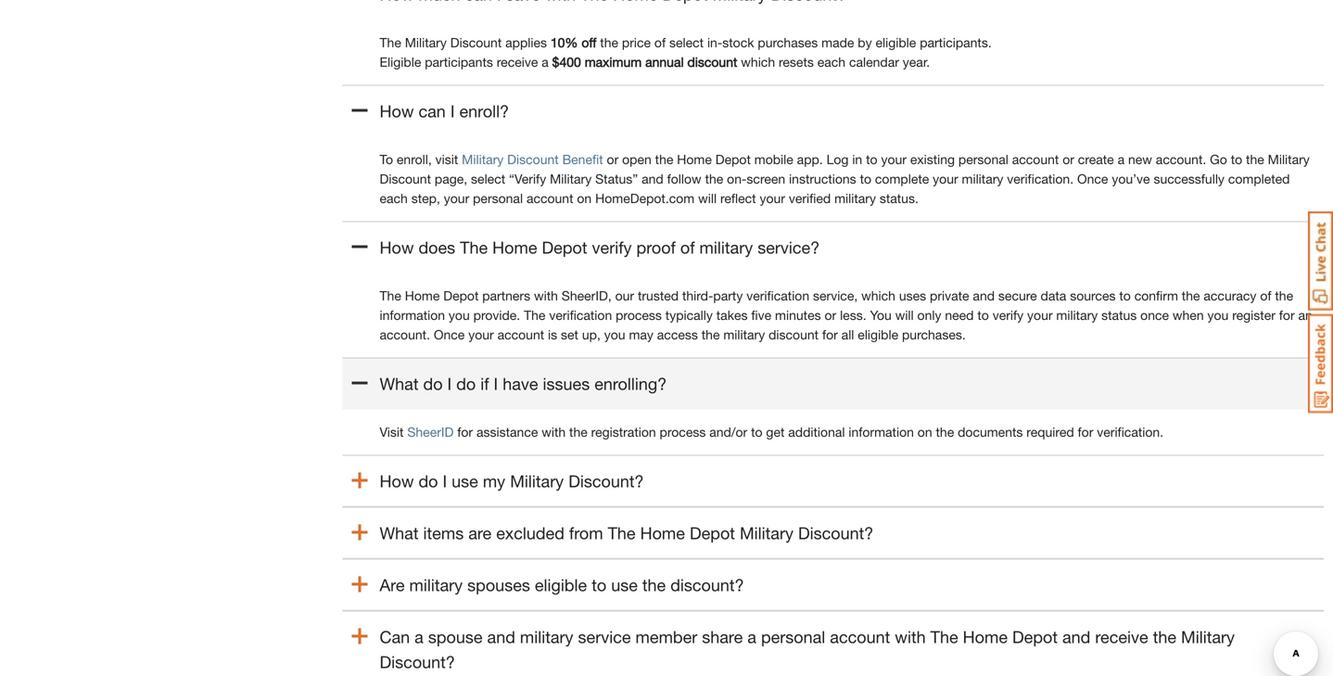Task type: describe. For each thing, give the bounding box(es) containing it.
on-
[[727, 171, 747, 186]]

maximum
[[585, 54, 642, 70]]

sheerid link
[[407, 424, 454, 440]]

screen
[[747, 171, 786, 186]]

verify inside dropdown button
[[592, 237, 632, 257]]

once
[[1141, 308, 1169, 323]]

may
[[629, 327, 654, 342]]

how can i enroll? button
[[343, 85, 1324, 137]]

depot inside dropdown button
[[542, 237, 588, 257]]

live chat image
[[1309, 211, 1334, 311]]

eligible inside the home depot partners with sheerid, our trusted third-party verification service,     which uses private and secure data sources to confirm the accuracy of the information you provide.     the verification process typically takes five minutes or less.     you will only need to verify your military status once when you register for an account.     once your account is set up, you may access the military discount for all eligible purchases.
[[858, 327, 899, 342]]

required
[[1027, 424, 1075, 440]]

once inside the home depot partners with sheerid, our trusted third-party verification service,     which uses private and secure data sources to confirm the accuracy of the information you provide.     the verification process typically takes five minutes or less.     you will only need to verify your military status once when you register for an account.     once your account is set up, you may access the military discount for all eligible purchases.
[[434, 327, 465, 342]]

secure
[[999, 288, 1037, 303]]

of inside the home depot partners with sheerid, our trusted third-party verification service,     which uses private and secure data sources to confirm the accuracy of the information you provide.     the verification process typically takes five minutes or less.     you will only need to verify your military status once when you register for an account.     once your account is set up, you may access the military discount for all eligible purchases.
[[1261, 288, 1272, 303]]

only
[[918, 308, 942, 323]]

will inside or open the home depot mobile app.  log in to your existing personal account or create a new account. go to the military discount page, select "verify military status" and follow the on-screen instructions to complete your military verification. once you've successfully completed each step, your personal account on homedepot.com will reflect your verified military status.
[[698, 191, 717, 206]]

accuracy
[[1204, 288, 1257, 303]]

each inside the military discount applies 10% off the price of select in-stock purchases made by eligible participants. eligible participants receive a $400 maximum annual discount which resets each calendar year.
[[818, 54, 846, 70]]

follow
[[667, 171, 702, 186]]

in
[[853, 152, 863, 167]]

create
[[1078, 152, 1114, 167]]

status
[[1102, 308, 1137, 323]]

do left if
[[456, 374, 476, 394]]

process inside the home depot partners with sheerid, our trusted third-party verification service,     which uses private and secure data sources to confirm the accuracy of the information you provide.     the verification process typically takes five minutes or less.     you will only need to verify your military status once when you register for an account.     once your account is set up, you may access the military discount for all eligible purchases.
[[616, 308, 662, 323]]

partners
[[482, 288, 531, 303]]

sheerid
[[407, 424, 454, 440]]

military right are
[[409, 575, 463, 595]]

feedback link image
[[1309, 313, 1334, 414]]

will inside the home depot partners with sheerid, our trusted third-party verification service,     which uses private and secure data sources to confirm the accuracy of the information you provide.     the verification process typically takes five minutes or less.     you will only need to verify your military status once when you register for an account.     once your account is set up, you may access the military discount for all eligible purchases.
[[896, 308, 914, 323]]

data
[[1041, 288, 1067, 303]]

1 horizontal spatial discount?
[[569, 471, 644, 491]]

with for sheerid,
[[534, 288, 558, 303]]

the home depot partners with sheerid, our trusted third-party verification service,     which uses private and secure data sources to confirm the accuracy of the information you provide.     the verification process typically takes five minutes or less.     you will only need to verify your military status once when you register for an account.     once your account is set up, you may access the military discount for all eligible purchases.
[[380, 288, 1313, 342]]

participants
[[425, 54, 493, 70]]

go
[[1210, 152, 1228, 167]]

can a spouse and military service member share a personal account with the home depot and receive the military discount?
[[380, 627, 1235, 672]]

enroll?
[[459, 101, 509, 121]]

what for what items are excluded from the home depot military discount?
[[380, 523, 419, 543]]

resets
[[779, 54, 814, 70]]

how do i use my military discount? button
[[343, 455, 1324, 507]]

your down existing
[[933, 171, 959, 186]]

account inside can a spouse and military service member share a personal account with the home depot and receive the military discount?
[[830, 627, 891, 647]]

$400
[[552, 54, 581, 70]]

can
[[380, 627, 410, 647]]

confirm
[[1135, 288, 1179, 303]]

military inside can a spouse and military service member share a personal account with the home depot and receive the military discount?
[[520, 627, 574, 647]]

instructions
[[789, 171, 857, 186]]

open
[[622, 152, 652, 167]]

the inside how does the home depot verify proof of military service? dropdown button
[[460, 237, 488, 257]]

depot inside can a spouse and military service member share a personal account with the home depot and receive the military discount?
[[1013, 627, 1058, 647]]

calendar
[[849, 54, 899, 70]]

stock
[[723, 35, 754, 50]]

service
[[578, 627, 631, 647]]

are
[[469, 523, 492, 543]]

access
[[657, 327, 698, 342]]

completed
[[1229, 171, 1290, 186]]

the inside can a spouse and military service member share a personal account with the home depot and receive the military discount?
[[931, 627, 959, 647]]

year.
[[903, 54, 930, 70]]

get
[[766, 424, 785, 440]]

2 horizontal spatial personal
[[959, 152, 1009, 167]]

existing
[[911, 152, 955, 167]]

app.
[[797, 152, 823, 167]]

verification. inside or open the home depot mobile app.  log in to your existing personal account or create a new account. go to the military discount page, select "verify military status" and follow the on-screen instructions to complete your military verification. once you've successfully completed each step, your personal account on homedepot.com will reflect your verified military status.
[[1007, 171, 1074, 186]]

sources
[[1070, 288, 1116, 303]]

in-
[[708, 35, 723, 50]]

to inside dropdown button
[[592, 575, 607, 595]]

"verify
[[509, 171, 546, 186]]

can a spouse and military service member share a personal account with the home depot and receive the military discount? button
[[343, 611, 1324, 676]]

typically
[[666, 308, 713, 323]]

military inside dropdown button
[[700, 237, 753, 257]]

or open the home depot mobile app.  log in to your existing personal account or create a new account. go to the military discount page, select "verify military status" and follow the on-screen instructions to complete your military verification. once you've successfully completed each step, your personal account on homedepot.com will reflect your verified military status.
[[380, 152, 1310, 206]]

1 vertical spatial personal
[[473, 191, 523, 206]]

page,
[[435, 171, 468, 186]]

i for enroll?
[[451, 101, 455, 121]]

for left all
[[823, 327, 838, 342]]

annual
[[646, 54, 684, 70]]

home inside can a spouse and military service member share a personal account with the home depot and receive the military discount?
[[963, 627, 1008, 647]]

price
[[622, 35, 651, 50]]

homedepot.com
[[595, 191, 695, 206]]

your down data
[[1028, 308, 1053, 323]]

assistance
[[477, 424, 538, 440]]

account. inside the home depot partners with sheerid, our trusted third-party verification service,     which uses private and secure data sources to confirm the accuracy of the information you provide.     the verification process typically takes five minutes or less.     you will only need to verify your military status once when you register for an account.     once your account is set up, you may access the military discount for all eligible purchases.
[[380, 327, 430, 342]]

enroll,
[[397, 152, 432, 167]]

to
[[380, 152, 393, 167]]

your down "page,"
[[444, 191, 469, 206]]

select inside or open the home depot mobile app.  log in to your existing personal account or create a new account. go to the military discount page, select "verify military status" and follow the on-screen instructions to complete your military verification. once you've successfully completed each step, your personal account on homedepot.com will reflect your verified military status.
[[471, 171, 506, 186]]

eligible
[[380, 54, 421, 70]]

1 vertical spatial use
[[611, 575, 638, 595]]

0 horizontal spatial use
[[452, 471, 478, 491]]

by
[[858, 35, 872, 50]]

0 vertical spatial verification
[[747, 288, 810, 303]]

minutes
[[775, 308, 821, 323]]

to right go
[[1231, 152, 1243, 167]]

to enroll, visit military discount benefit
[[380, 152, 603, 167]]

military down takes
[[724, 327, 765, 342]]

how can i enroll?
[[380, 101, 509, 121]]

you
[[870, 308, 892, 323]]

select inside the military discount applies 10% off the price of select in-stock purchases made by eligible participants. eligible participants receive a $400 maximum annual discount which resets each calendar year.
[[670, 35, 704, 50]]

member
[[636, 627, 698, 647]]

participants.
[[920, 35, 992, 50]]

i for do
[[447, 374, 452, 394]]

successfully
[[1154, 171, 1225, 186]]

1 vertical spatial verification.
[[1097, 424, 1164, 440]]

from
[[569, 523, 603, 543]]

each inside or open the home depot mobile app.  log in to your existing personal account or create a new account. go to the military discount page, select "verify military status" and follow the on-screen instructions to complete your military verification. once you've successfully completed each step, your personal account on homedepot.com will reflect your verified military status.
[[380, 191, 408, 206]]

spouses
[[468, 575, 530, 595]]

1 vertical spatial process
[[660, 424, 706, 440]]

with for the
[[542, 424, 566, 440]]

how for how does the home depot verify proof of military service?
[[380, 237, 414, 257]]

how does the home depot verify proof of military service? button
[[343, 221, 1324, 273]]

which inside the military discount applies 10% off the price of select in-stock purchases made by eligible participants. eligible participants receive a $400 maximum annual discount which resets each calendar year.
[[741, 54, 775, 70]]

the inside the military discount applies 10% off the price of select in-stock purchases made by eligible participants. eligible participants receive a $400 maximum annual discount which resets each calendar year.
[[380, 35, 401, 50]]

1 horizontal spatial information
[[849, 424, 914, 440]]

personal inside can a spouse and military service member share a personal account with the home depot and receive the military discount?
[[761, 627, 826, 647]]

made
[[822, 35, 854, 50]]

0 horizontal spatial you
[[449, 308, 470, 323]]

status"
[[595, 171, 638, 186]]

to right the need
[[978, 308, 989, 323]]

is
[[548, 327, 557, 342]]



Task type: vqa. For each thing, say whether or not it's contained in the screenshot.
in. inside Oil Rubbed Bronze 47 in. Vinyl Backsplash Accessory Inside Corner Trim (5-Pack)
no



Task type: locate. For each thing, give the bounding box(es) containing it.
eligible up year.
[[876, 35, 917, 50]]

0 vertical spatial receive
[[497, 54, 538, 70]]

1 vertical spatial each
[[380, 191, 408, 206]]

3 how from the top
[[380, 471, 414, 491]]

verify inside the home depot partners with sheerid, our trusted third-party verification service,     which uses private and secure data sources to confirm the accuracy of the information you provide.     the verification process typically takes five minutes or less.     you will only need to verify your military status once when you register for an account.     once your account is set up, you may access the military discount for all eligible purchases.
[[993, 308, 1024, 323]]

0 horizontal spatial personal
[[473, 191, 523, 206]]

once down create
[[1078, 171, 1109, 186]]

0 horizontal spatial each
[[380, 191, 408, 206]]

1 horizontal spatial each
[[818, 54, 846, 70]]

do down sheerid link
[[419, 471, 438, 491]]

your up the complete in the top of the page
[[881, 152, 907, 167]]

with inside the home depot partners with sheerid, our trusted third-party verification service,     which uses private and secure data sources to confirm the accuracy of the information you provide.     the verification process typically takes five minutes or less.     you will only need to verify your military status once when you register for an account.     once your account is set up, you may access the military discount for all eligible purchases.
[[534, 288, 558, 303]]

of up annual
[[655, 35, 666, 50]]

0 horizontal spatial verification.
[[1007, 171, 1074, 186]]

will
[[698, 191, 717, 206], [896, 308, 914, 323]]

eligible down you
[[858, 327, 899, 342]]

0 horizontal spatial will
[[698, 191, 717, 206]]

account inside the home depot partners with sheerid, our trusted third-party verification service,     which uses private and secure data sources to confirm the accuracy of the information you provide.     the verification process typically takes five minutes or less.     you will only need to verify your military status once when you register for an account.     once your account is set up, you may access the military discount for all eligible purchases.
[[498, 327, 545, 342]]

you right "up,"
[[604, 327, 626, 342]]

1 vertical spatial eligible
[[858, 327, 899, 342]]

0 vertical spatial eligible
[[876, 35, 917, 50]]

what items are excluded from the home depot military discount?
[[380, 523, 874, 543]]

0 horizontal spatial select
[[471, 171, 506, 186]]

home inside the home depot partners with sheerid, our trusted third-party verification service,     which uses private and secure data sources to confirm the accuracy of the information you provide.     the verification process typically takes five minutes or less.     you will only need to verify your military status once when you register for an account.     once your account is set up, you may access the military discount for all eligible purchases.
[[405, 288, 440, 303]]

benefit
[[563, 152, 603, 167]]

reflect
[[721, 191, 756, 206]]

to right in
[[866, 152, 878, 167]]

military discount benefit link
[[462, 152, 603, 167]]

depot inside the home depot partners with sheerid, our trusted third-party verification service,     which uses private and secure data sources to confirm the accuracy of the information you provide.     the verification process typically takes five minutes or less.     you will only need to verify your military status once when you register for an account.     once your account is set up, you may access the military discount for all eligible purchases.
[[443, 288, 479, 303]]

new
[[1129, 152, 1153, 167]]

purchases.
[[902, 327, 966, 342]]

or down the service,
[[825, 308, 837, 323]]

discount down in-
[[688, 54, 738, 70]]

on
[[577, 191, 592, 206], [918, 424, 933, 440]]

if
[[481, 374, 489, 394]]

1 horizontal spatial verification.
[[1097, 424, 1164, 440]]

account down are military spouses eligible to use the discount? dropdown button
[[830, 627, 891, 647]]

on left the documents
[[918, 424, 933, 440]]

status.
[[880, 191, 919, 206]]

0 vertical spatial information
[[380, 308, 445, 323]]

are military spouses eligible to use the discount?
[[380, 575, 744, 595]]

1 vertical spatial with
[[542, 424, 566, 440]]

log
[[827, 152, 849, 167]]

discount? down can
[[380, 652, 455, 672]]

you left provide.
[[449, 308, 470, 323]]

1 what from the top
[[380, 374, 419, 394]]

0 horizontal spatial of
[[655, 35, 666, 50]]

military down sources
[[1057, 308, 1098, 323]]

military down are military spouses eligible to use the discount?
[[520, 627, 574, 647]]

a
[[542, 54, 549, 70], [1118, 152, 1125, 167], [415, 627, 424, 647], [748, 627, 757, 647]]

1 vertical spatial discount
[[769, 327, 819, 342]]

need
[[945, 308, 974, 323]]

discount inside the home depot partners with sheerid, our trusted third-party verification service,     which uses private and secure data sources to confirm the accuracy of the information you provide.     the verification process typically takes five minutes or less.     you will only need to verify your military status once when you register for an account.     once your account is set up, you may access the military discount for all eligible purchases.
[[769, 327, 819, 342]]

0 horizontal spatial verification
[[549, 308, 612, 323]]

0 horizontal spatial information
[[380, 308, 445, 323]]

discount down minutes
[[769, 327, 819, 342]]

1 vertical spatial receive
[[1096, 627, 1149, 647]]

military inside the military discount applies 10% off the price of select in-stock purchases made by eligible participants. eligible participants receive a $400 maximum annual discount which resets each calendar year.
[[405, 35, 447, 50]]

the inside what items are excluded from the home depot military discount? dropdown button
[[608, 523, 636, 543]]

0 horizontal spatial receive
[[497, 54, 538, 70]]

discount inside the military discount applies 10% off the price of select in-stock purchases made by eligible participants. eligible participants receive a $400 maximum annual discount which resets each calendar year.
[[450, 35, 502, 50]]

a left $400
[[542, 54, 549, 70]]

visit
[[436, 152, 458, 167]]

discount inside the military discount applies 10% off the price of select in-stock purchases made by eligible participants. eligible participants receive a $400 maximum annual discount which resets each calendar year.
[[688, 54, 738, 70]]

1 vertical spatial will
[[896, 308, 914, 323]]

what do i do if i have issues enrolling?
[[380, 374, 667, 394]]

select
[[670, 35, 704, 50], [471, 171, 506, 186]]

how left 'can'
[[380, 101, 414, 121]]

depot inside or open the home depot mobile app.  log in to your existing personal account or create a new account. go to the military discount page, select "verify military status" and follow the on-screen instructions to complete your military verification. once you've successfully completed each step, your personal account on homedepot.com will reflect your verified military status.
[[716, 152, 751, 167]]

0 horizontal spatial which
[[741, 54, 775, 70]]

1 horizontal spatial of
[[681, 237, 695, 257]]

party
[[714, 288, 743, 303]]

0 vertical spatial verification.
[[1007, 171, 1074, 186]]

1 vertical spatial of
[[681, 237, 695, 257]]

0 horizontal spatial discount
[[380, 171, 431, 186]]

eligible down from
[[535, 575, 587, 595]]

0 vertical spatial use
[[452, 471, 478, 491]]

use left my
[[452, 471, 478, 491]]

do for use
[[419, 471, 438, 491]]

receive inside the military discount applies 10% off the price of select in-stock purchases made by eligible participants. eligible participants receive a $400 maximum annual discount which resets each calendar year.
[[497, 54, 538, 70]]

1 vertical spatial what
[[380, 523, 419, 543]]

2 how from the top
[[380, 237, 414, 257]]

0 vertical spatial discount?
[[569, 471, 644, 491]]

enrolling?
[[595, 374, 667, 394]]

1 vertical spatial account.
[[380, 327, 430, 342]]

purchases
[[758, 35, 818, 50]]

1 horizontal spatial you
[[604, 327, 626, 342]]

1 horizontal spatial or
[[825, 308, 837, 323]]

register
[[1233, 308, 1276, 323]]

what up visit
[[380, 374, 419, 394]]

a inside or open the home depot mobile app.  log in to your existing personal account or create a new account. go to the military discount page, select "verify military status" and follow the on-screen instructions to complete your military verification. once you've successfully completed each step, your personal account on homedepot.com will reflect your verified military status.
[[1118, 152, 1125, 167]]

2 vertical spatial of
[[1261, 288, 1272, 303]]

of inside the military discount applies 10% off the price of select in-stock purchases made by eligible participants. eligible participants receive a $400 maximum annual discount which resets each calendar year.
[[655, 35, 666, 50]]

verified
[[789, 191, 831, 206]]

documents
[[958, 424, 1023, 440]]

0 horizontal spatial or
[[607, 152, 619, 167]]

how for how do i use my military discount?
[[380, 471, 414, 491]]

0 horizontal spatial on
[[577, 191, 592, 206]]

how left the does
[[380, 237, 414, 257]]

verify left proof
[[592, 237, 632, 257]]

account
[[1012, 152, 1059, 167], [527, 191, 574, 206], [498, 327, 545, 342], [830, 627, 891, 647]]

provide.
[[474, 308, 520, 323]]

0 vertical spatial on
[[577, 191, 592, 206]]

0 vertical spatial verify
[[592, 237, 632, 257]]

how
[[380, 101, 414, 121], [380, 237, 414, 257], [380, 471, 414, 491]]

each
[[818, 54, 846, 70], [380, 191, 408, 206]]

what do i do if i have issues enrolling? button
[[343, 358, 1324, 410]]

0 horizontal spatial once
[[434, 327, 465, 342]]

for left the an
[[1280, 308, 1295, 323]]

which inside the home depot partners with sheerid, our trusted third-party verification service,     which uses private and secure data sources to confirm the accuracy of the information you provide.     the verification process typically takes five minutes or less.     you will only need to verify your military status once when you register for an account.     once your account is set up, you may access the military discount for all eligible purchases.
[[862, 288, 896, 303]]

0 vertical spatial with
[[534, 288, 558, 303]]

do for do
[[423, 374, 443, 394]]

a inside the military discount applies 10% off the price of select in-stock purchases made by eligible participants. eligible participants receive a $400 maximum annual discount which resets each calendar year.
[[542, 54, 549, 70]]

additional
[[789, 424, 845, 440]]

0 vertical spatial how
[[380, 101, 414, 121]]

the inside the military discount applies 10% off the price of select in-stock purchases made by eligible participants. eligible participants receive a $400 maximum annual discount which resets each calendar year.
[[600, 35, 619, 50]]

0 vertical spatial discount
[[450, 35, 502, 50]]

0 vertical spatial each
[[818, 54, 846, 70]]

do up sheerid link
[[423, 374, 443, 394]]

once inside or open the home depot mobile app.  log in to your existing personal account or create a new account. go to the military discount page, select "verify military status" and follow the on-screen instructions to complete your military verification. once you've successfully completed each step, your personal account on homedepot.com will reflect your verified military status.
[[1078, 171, 1109, 186]]

military up party
[[700, 237, 753, 257]]

up,
[[582, 327, 601, 342]]

1 vertical spatial verify
[[993, 308, 1024, 323]]

0 vertical spatial discount
[[688, 54, 738, 70]]

for
[[1280, 308, 1295, 323], [823, 327, 838, 342], [457, 424, 473, 440], [1078, 424, 1094, 440]]

process up the "may"
[[616, 308, 662, 323]]

discount up participants
[[450, 35, 502, 50]]

2 vertical spatial how
[[380, 471, 414, 491]]

verify down secure
[[993, 308, 1024, 323]]

the inside are military spouses eligible to use the discount? dropdown button
[[643, 575, 666, 595]]

0 vertical spatial what
[[380, 374, 419, 394]]

the inside can a spouse and military service member share a personal account with the home depot and receive the military discount?
[[1153, 627, 1177, 647]]

2 vertical spatial eligible
[[535, 575, 587, 595]]

will down the 'uses'
[[896, 308, 914, 323]]

0 horizontal spatial account.
[[380, 327, 430, 342]]

0 vertical spatial process
[[616, 308, 662, 323]]

1 vertical spatial information
[[849, 424, 914, 440]]

proof
[[637, 237, 676, 257]]

2 horizontal spatial of
[[1261, 288, 1272, 303]]

1 vertical spatial verification
[[549, 308, 612, 323]]

account down provide.
[[498, 327, 545, 342]]

0 vertical spatial which
[[741, 54, 775, 70]]

2 vertical spatial discount
[[380, 171, 431, 186]]

i right 'can'
[[451, 101, 455, 121]]

receive
[[497, 54, 538, 70], [1096, 627, 1149, 647]]

excluded
[[496, 523, 565, 543]]

can
[[419, 101, 446, 121]]

discount? up are military spouses eligible to use the discount? dropdown button
[[798, 523, 874, 543]]

each down made
[[818, 54, 846, 70]]

1 vertical spatial discount
[[507, 152, 559, 167]]

personal down are military spouses eligible to use the discount? dropdown button
[[761, 627, 826, 647]]

0 horizontal spatial verify
[[592, 237, 632, 257]]

1 horizontal spatial discount
[[450, 35, 502, 50]]

verify
[[592, 237, 632, 257], [993, 308, 1024, 323]]

0 horizontal spatial discount
[[688, 54, 738, 70]]

0 vertical spatial will
[[698, 191, 717, 206]]

1 horizontal spatial verification
[[747, 288, 810, 303]]

1 vertical spatial discount?
[[798, 523, 874, 543]]

and inside or open the home depot mobile app.  log in to your existing personal account or create a new account. go to the military discount page, select "verify military status" and follow the on-screen instructions to complete your military verification. once you've successfully completed each step, your personal account on homedepot.com will reflect your verified military status.
[[642, 171, 664, 186]]

0 vertical spatial of
[[655, 35, 666, 50]]

a right can
[[415, 627, 424, 647]]

eligible inside the military discount applies 10% off the price of select in-stock purchases made by eligible participants. eligible participants receive a $400 maximum annual discount which resets each calendar year.
[[876, 35, 917, 50]]

of up the register
[[1261, 288, 1272, 303]]

1 horizontal spatial on
[[918, 424, 933, 440]]

information right additional
[[849, 424, 914, 440]]

1 horizontal spatial once
[[1078, 171, 1109, 186]]

0 vertical spatial select
[[670, 35, 704, 50]]

how inside dropdown button
[[380, 237, 414, 257]]

the
[[600, 35, 619, 50], [655, 152, 674, 167], [1246, 152, 1265, 167], [705, 171, 724, 186], [1182, 288, 1200, 303], [1275, 288, 1294, 303], [702, 327, 720, 342], [569, 424, 588, 440], [936, 424, 954, 440], [643, 575, 666, 595], [1153, 627, 1177, 647]]

of inside dropdown button
[[681, 237, 695, 257]]

spouse
[[428, 627, 483, 647]]

receive inside can a spouse and military service member share a personal account with the home depot and receive the military discount?
[[1096, 627, 1149, 647]]

discount inside or open the home depot mobile app.  log in to your existing personal account or create a new account. go to the military discount page, select "verify military status" and follow the on-screen instructions to complete your military verification. once you've successfully completed each step, your personal account on homedepot.com will reflect your verified military status.
[[380, 171, 431, 186]]

how down visit
[[380, 471, 414, 491]]

military down instructions
[[835, 191, 876, 206]]

or up status"
[[607, 152, 619, 167]]

2 vertical spatial personal
[[761, 627, 826, 647]]

verification.
[[1007, 171, 1074, 186], [1097, 424, 1164, 440]]

five
[[752, 308, 772, 323]]

discount down "enroll,"
[[380, 171, 431, 186]]

how for how can i enroll?
[[380, 101, 414, 121]]

2 horizontal spatial discount?
[[798, 523, 874, 543]]

to left get
[[751, 424, 763, 440]]

select left in-
[[670, 35, 704, 50]]

i for use
[[443, 471, 447, 491]]

2 vertical spatial discount?
[[380, 652, 455, 672]]

sheerid,
[[562, 288, 612, 303]]

i right if
[[494, 374, 498, 394]]

1 horizontal spatial use
[[611, 575, 638, 595]]

information inside the home depot partners with sheerid, our trusted third-party verification service,     which uses private and secure data sources to confirm the accuracy of the information you provide.     the verification process typically takes five minutes or less.     you will only need to verify your military status once when you register for an account.     once your account is set up, you may access the military discount for all eligible purchases.
[[380, 308, 445, 323]]

you've
[[1112, 171, 1150, 186]]

1 horizontal spatial verify
[[993, 308, 1024, 323]]

personal down "verify
[[473, 191, 523, 206]]

or inside the home depot partners with sheerid, our trusted third-party verification service,     which uses private and secure data sources to confirm the accuracy of the information you provide.     the verification process typically takes five minutes or less.     you will only need to verify your military status once when you register for an account.     once your account is set up, you may access the military discount for all eligible purchases.
[[825, 308, 837, 323]]

our
[[615, 288, 634, 303]]

1 vertical spatial how
[[380, 237, 414, 257]]

2 horizontal spatial discount
[[507, 152, 559, 167]]

or left create
[[1063, 152, 1075, 167]]

2 what from the top
[[380, 523, 419, 543]]

home inside dropdown button
[[493, 237, 537, 257]]

will down follow
[[698, 191, 717, 206]]

how do i use my military discount?
[[380, 471, 644, 491]]

1 horizontal spatial personal
[[761, 627, 826, 647]]

what for what do i do if i have issues enrolling?
[[380, 374, 419, 394]]

set
[[561, 327, 579, 342]]

which up you
[[862, 288, 896, 303]]

which down stock
[[741, 54, 775, 70]]

0 vertical spatial personal
[[959, 152, 1009, 167]]

0 horizontal spatial discount?
[[380, 652, 455, 672]]

for right 'required'
[[1078, 424, 1094, 440]]

verification down the sheerid,
[[549, 308, 612, 323]]

on down benefit
[[577, 191, 592, 206]]

off
[[582, 35, 597, 50]]

select down to enroll, visit military discount benefit
[[471, 171, 506, 186]]

visit
[[380, 424, 404, 440]]

a left new
[[1118, 152, 1125, 167]]

account. inside or open the home depot mobile app.  log in to your existing personal account or create a new account. go to the military discount page, select "verify military status" and follow the on-screen instructions to complete your military verification. once you've successfully completed each step, your personal account on homedepot.com will reflect your verified military status.
[[1156, 152, 1207, 167]]

1 vertical spatial on
[[918, 424, 933, 440]]

trusted
[[638, 288, 679, 303]]

1 horizontal spatial which
[[862, 288, 896, 303]]

account left create
[[1012, 152, 1059, 167]]

each left step,
[[380, 191, 408, 206]]

the military discount applies 10% off the price of select in-stock purchases made by eligible participants. eligible participants receive a $400 maximum annual discount which resets each calendar year.
[[380, 35, 992, 70]]

of right proof
[[681, 237, 695, 257]]

issues
[[543, 374, 590, 394]]

you down accuracy
[[1208, 308, 1229, 323]]

military right the complete in the top of the page
[[962, 171, 1004, 186]]

2 horizontal spatial you
[[1208, 308, 1229, 323]]

1 vertical spatial which
[[862, 288, 896, 303]]

does
[[419, 237, 455, 257]]

mobile
[[755, 152, 794, 167]]

1 vertical spatial once
[[434, 327, 465, 342]]

home inside or open the home depot mobile app.  log in to your existing personal account or create a new account. go to the military discount page, select "verify military status" and follow the on-screen instructions to complete your military verification. once you've successfully completed each step, your personal account on homedepot.com will reflect your verified military status.
[[677, 152, 712, 167]]

home
[[677, 152, 712, 167], [493, 237, 537, 257], [405, 288, 440, 303], [640, 523, 685, 543], [963, 627, 1008, 647]]

and inside the home depot partners with sheerid, our trusted third-party verification service,     which uses private and secure data sources to confirm the accuracy of the information you provide.     the verification process typically takes five minutes or less.     you will only need to verify your military status once when you register for an account.     once your account is set up, you may access the military discount for all eligible purchases.
[[973, 288, 995, 303]]

and/or
[[710, 424, 748, 440]]

military
[[405, 35, 447, 50], [462, 152, 504, 167], [1268, 152, 1310, 167], [550, 171, 592, 186], [510, 471, 564, 491], [740, 523, 794, 543], [1182, 627, 1235, 647]]

1 horizontal spatial account.
[[1156, 152, 1207, 167]]

personal
[[959, 152, 1009, 167], [473, 191, 523, 206], [761, 627, 826, 647]]

eligible inside are military spouses eligible to use the discount? dropdown button
[[535, 575, 587, 595]]

which
[[741, 54, 775, 70], [862, 288, 896, 303]]

private
[[930, 288, 970, 303]]

1 horizontal spatial select
[[670, 35, 704, 50]]

discount? down registration
[[569, 471, 644, 491]]

depot
[[716, 152, 751, 167], [542, 237, 588, 257], [443, 288, 479, 303], [690, 523, 735, 543], [1013, 627, 1058, 647]]

a right share
[[748, 627, 757, 647]]

personal right existing
[[959, 152, 1009, 167]]

for right sheerid link
[[457, 424, 473, 440]]

to up "status"
[[1120, 288, 1131, 303]]

1 vertical spatial select
[[471, 171, 506, 186]]

verification. left you've
[[1007, 171, 1074, 186]]

to down in
[[860, 171, 872, 186]]

on inside or open the home depot mobile app.  log in to your existing personal account or create a new account. go to the military discount page, select "verify military status" and follow the on-screen instructions to complete your military verification. once you've successfully completed each step, your personal account on homedepot.com will reflect your verified military status.
[[577, 191, 592, 206]]

your
[[881, 152, 907, 167], [933, 171, 959, 186], [444, 191, 469, 206], [760, 191, 785, 206], [1028, 308, 1053, 323], [469, 327, 494, 342]]

to up service
[[592, 575, 607, 595]]

discount? inside can a spouse and military service member share a personal account with the home depot and receive the military discount?
[[380, 652, 455, 672]]

1 horizontal spatial receive
[[1096, 627, 1149, 647]]

1 horizontal spatial will
[[896, 308, 914, 323]]

your down screen
[[760, 191, 785, 206]]

do inside 'how do i use my military discount?' dropdown button
[[419, 471, 438, 491]]

discount up "verify
[[507, 152, 559, 167]]

1 how from the top
[[380, 101, 414, 121]]

process left and/or at the right
[[660, 424, 706, 440]]

2 vertical spatial with
[[895, 627, 926, 647]]

i left if
[[447, 374, 452, 394]]

verification. right 'required'
[[1097, 424, 1164, 440]]

discount?
[[671, 575, 744, 595]]

your down provide.
[[469, 327, 494, 342]]

once down the does
[[434, 327, 465, 342]]

have
[[503, 374, 538, 394]]

less.
[[840, 308, 867, 323]]

applies
[[506, 35, 547, 50]]

0 vertical spatial once
[[1078, 171, 1109, 186]]

use down "what items are excluded from the home depot military discount?" at the bottom
[[611, 575, 638, 595]]

verification up five
[[747, 288, 810, 303]]

account down "verify
[[527, 191, 574, 206]]

my
[[483, 471, 506, 491]]

i left my
[[443, 471, 447, 491]]

0 vertical spatial account.
[[1156, 152, 1207, 167]]

all
[[842, 327, 854, 342]]

what left the "items"
[[380, 523, 419, 543]]

military inside can a spouse and military service member share a personal account with the home depot and receive the military discount?
[[1182, 627, 1235, 647]]

1 horizontal spatial discount
[[769, 327, 819, 342]]

discount
[[688, 54, 738, 70], [769, 327, 819, 342]]

with inside can a spouse and military service member share a personal account with the home depot and receive the military discount?
[[895, 627, 926, 647]]

information down the does
[[380, 308, 445, 323]]

complete
[[875, 171, 929, 186]]

2 horizontal spatial or
[[1063, 152, 1075, 167]]



